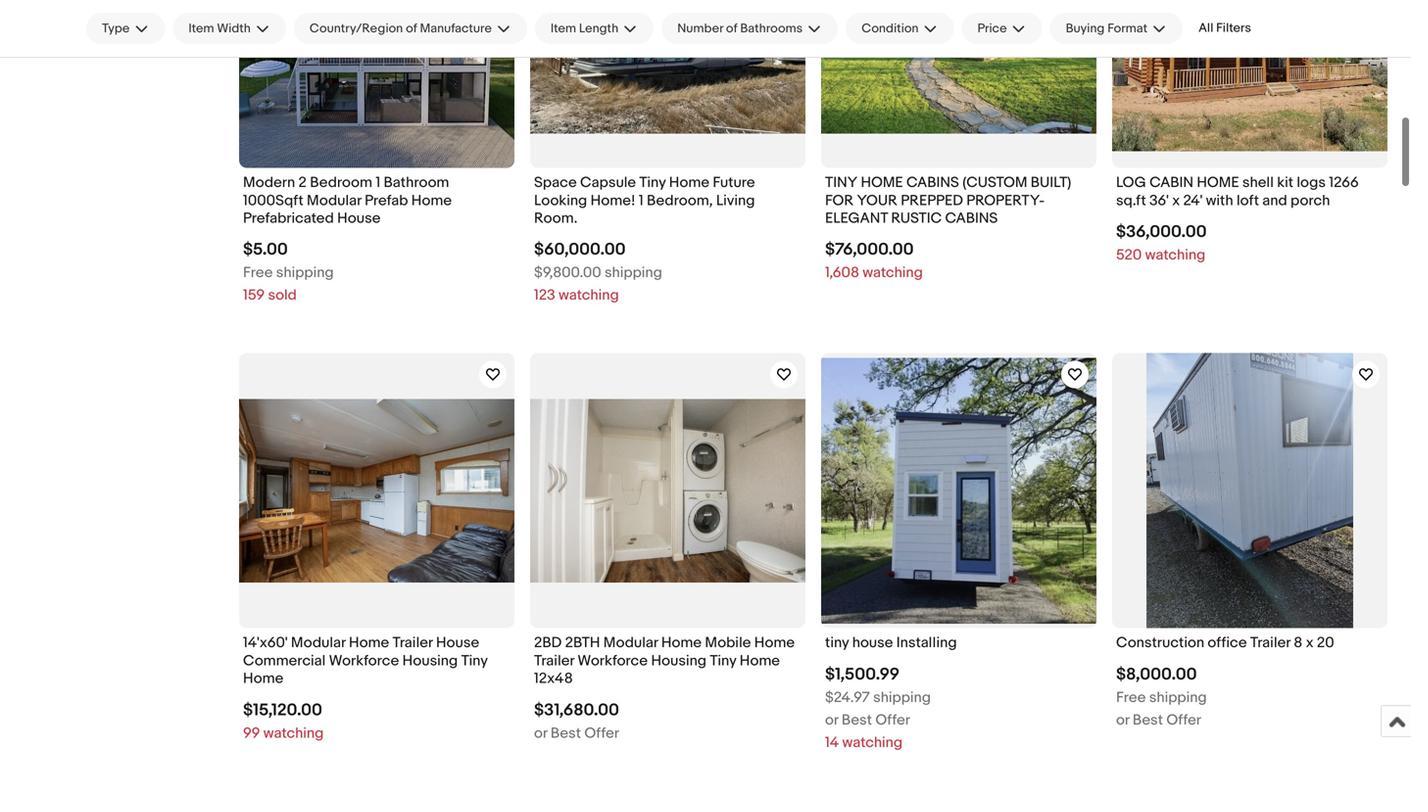 Task type: locate. For each thing, give the bounding box(es) containing it.
0 horizontal spatial tiny
[[461, 653, 488, 670]]

0 horizontal spatial best
[[551, 725, 581, 743]]

built)
[[1031, 174, 1071, 192]]

0 horizontal spatial free
[[243, 264, 273, 282]]

2bd 2bth modular home mobile home trailer workforce housing tiny home 12x48 image
[[530, 399, 806, 583]]

or down $31,680.00
[[534, 725, 547, 743]]

log cabin home shell kit logs 1266 sq.ft 36' x 24' with loft and porch image
[[1112, 0, 1388, 152]]

14'x60' modular home trailer house commercial workforce housing tiny home
[[243, 635, 488, 688]]

shipping up sold
[[276, 264, 334, 282]]

1 horizontal spatial or
[[825, 712, 838, 729]]

0 horizontal spatial offer
[[584, 725, 619, 743]]

buying format
[[1066, 21, 1148, 36]]

offer inside $8,000.00 free shipping or best offer
[[1166, 712, 1201, 729]]

workforce inside 2bd 2bth modular home mobile home trailer workforce housing tiny home 12x48
[[578, 653, 648, 670]]

for
[[825, 192, 854, 210]]

item inside item length dropdown button
[[551, 21, 576, 36]]

shipping down $8,000.00
[[1149, 689, 1207, 707]]

best down $24.97
[[842, 712, 872, 729]]

2 workforce from the left
[[578, 653, 648, 670]]

0 horizontal spatial or
[[534, 725, 547, 743]]

bathrooms
[[740, 21, 803, 36]]

watching down the $36,000.00 on the top of page
[[1145, 246, 1206, 264]]

1 horizontal spatial tiny
[[639, 174, 666, 192]]

14'x60' modular home trailer house commercial workforce housing tiny home link
[[243, 635, 511, 693]]

1000sqft
[[243, 192, 304, 210]]

capsule
[[580, 174, 636, 192]]

$8,000.00 free shipping or best offer
[[1116, 665, 1207, 729]]

shipping inside $8,000.00 free shipping or best offer
[[1149, 689, 1207, 707]]

watching inside the $60,000.00 $9,800.00 shipping 123 watching
[[559, 287, 619, 304]]

watching inside $76,000.00 1,608 watching
[[863, 264, 923, 282]]

2 horizontal spatial tiny
[[710, 653, 736, 670]]

8
[[1294, 635, 1303, 652]]

all filters button
[[1191, 13, 1259, 44]]

tiny inside 2bd 2bth modular home mobile home trailer workforce housing tiny home 12x48
[[710, 653, 736, 670]]

shipping inside the $60,000.00 $9,800.00 shipping 123 watching
[[605, 264, 662, 282]]

watching down $15,120.00
[[263, 725, 324, 743]]

of inside dropdown button
[[726, 21, 737, 36]]

shipping inside $1,500.99 $24.97 shipping or best offer 14 watching
[[873, 689, 931, 707]]

construction office trailer 8 x 20
[[1116, 635, 1334, 652]]

item length
[[551, 21, 619, 36]]

cabins down property-
[[945, 210, 998, 227]]

watching right 14
[[842, 734, 903, 752]]

home
[[669, 174, 710, 192], [411, 192, 452, 210], [349, 635, 389, 652], [661, 635, 702, 652], [754, 635, 795, 652], [740, 653, 780, 670], [243, 670, 283, 688]]

0 horizontal spatial x
[[1172, 192, 1180, 210]]

modular down bedroom
[[307, 192, 361, 210]]

free
[[243, 264, 273, 282], [1116, 689, 1146, 707]]

1 horizontal spatial trailer
[[534, 653, 574, 670]]

offer for $8,000.00
[[1166, 712, 1201, 729]]

space capsule tiny home future looking home! 1 bedroom, living room.
[[534, 174, 755, 227]]

best inside $1,500.99 $24.97 shipping or best offer 14 watching
[[842, 712, 872, 729]]

country/region of manufacture
[[310, 21, 492, 36]]

cabins up prepped
[[906, 174, 959, 192]]

trailer
[[393, 635, 433, 652], [1250, 635, 1291, 652], [534, 653, 574, 670]]

1,608
[[825, 264, 859, 282]]

modular
[[307, 192, 361, 210], [291, 635, 346, 652], [603, 635, 658, 652]]

home up your
[[861, 174, 903, 192]]

watching down $76,000.00
[[863, 264, 923, 282]]

home
[[861, 174, 903, 192], [1197, 174, 1239, 192]]

free up 159
[[243, 264, 273, 282]]

modular inside modern 2 bedroom 1 bathroom 1000sqft modular prefab home prefabricated house
[[307, 192, 361, 210]]

number of bathrooms
[[677, 21, 803, 36]]

20
[[1317, 635, 1334, 652]]

2 item from the left
[[551, 21, 576, 36]]

2 horizontal spatial or
[[1116, 712, 1129, 729]]

your
[[857, 192, 898, 210]]

2 horizontal spatial offer
[[1166, 712, 1201, 729]]

$76,000.00 1,608 watching
[[825, 240, 923, 282]]

0 vertical spatial house
[[337, 210, 381, 227]]

1 horizontal spatial home
[[1197, 174, 1239, 192]]

1 horizontal spatial x
[[1306, 635, 1314, 652]]

modular right 2bth
[[603, 635, 658, 652]]

offer down $8,000.00
[[1166, 712, 1201, 729]]

0 vertical spatial x
[[1172, 192, 1180, 210]]

modular inside 2bd 2bth modular home mobile home trailer workforce housing tiny home 12x48
[[603, 635, 658, 652]]

x left 24'
[[1172, 192, 1180, 210]]

bedroom,
[[647, 192, 713, 210]]

1 horizontal spatial house
[[436, 635, 479, 652]]

1 workforce from the left
[[329, 653, 399, 670]]

trailer inside 14'x60' modular home trailer house commercial workforce housing tiny home
[[393, 635, 433, 652]]

buying format button
[[1050, 13, 1183, 44]]

looking
[[534, 192, 587, 210]]

item width button
[[173, 13, 286, 44]]

length
[[579, 21, 619, 36]]

1 horizontal spatial workforce
[[578, 653, 648, 670]]

0 horizontal spatial workforce
[[329, 653, 399, 670]]

shipping down $1,500.99
[[873, 689, 931, 707]]

24'
[[1183, 192, 1203, 210]]

or
[[825, 712, 838, 729], [1116, 712, 1129, 729], [534, 725, 547, 743]]

prepped
[[901, 192, 963, 210]]

$60,000.00 $9,800.00 shipping 123 watching
[[534, 240, 662, 304]]

home up with
[[1197, 174, 1239, 192]]

mobile
[[705, 635, 751, 652]]

workforce right commercial
[[329, 653, 399, 670]]

workforce
[[329, 653, 399, 670], [578, 653, 648, 670]]

1 vertical spatial free
[[1116, 689, 1146, 707]]

x
[[1172, 192, 1180, 210], [1306, 635, 1314, 652]]

free inside $8,000.00 free shipping or best offer
[[1116, 689, 1146, 707]]

item inside item width dropdown button
[[188, 21, 214, 36]]

prefab
[[365, 192, 408, 210]]

2 housing from the left
[[651, 653, 707, 670]]

housing inside 2bd 2bth modular home mobile home trailer workforce housing tiny home 12x48
[[651, 653, 707, 670]]

home inside tiny home cabins (custom built) for your prepped property- elegant rustic cabins
[[861, 174, 903, 192]]

0 horizontal spatial home
[[861, 174, 903, 192]]

0 horizontal spatial house
[[337, 210, 381, 227]]

1 vertical spatial x
[[1306, 635, 1314, 652]]

of for number
[[726, 21, 737, 36]]

workforce inside 14'x60' modular home trailer house commercial workforce housing tiny home
[[329, 653, 399, 670]]

0 horizontal spatial item
[[188, 21, 214, 36]]

house left 2bd
[[436, 635, 479, 652]]

1 horizontal spatial best
[[842, 712, 872, 729]]

watching for $36,000.00
[[1145, 246, 1206, 264]]

of inside dropdown button
[[406, 21, 417, 36]]

watching down $9,800.00
[[559, 287, 619, 304]]

1 horizontal spatial of
[[726, 21, 737, 36]]

best inside $8,000.00 free shipping or best offer
[[1133, 712, 1163, 729]]

0 horizontal spatial 1
[[376, 174, 380, 192]]

$5.00 free shipping 159 sold
[[243, 240, 334, 304]]

item
[[188, 21, 214, 36], [551, 21, 576, 36]]

tiny
[[639, 174, 666, 192], [461, 653, 488, 670], [710, 653, 736, 670]]

or inside $8,000.00 free shipping or best offer
[[1116, 712, 1129, 729]]

of right number
[[726, 21, 737, 36]]

free inside $5.00 free shipping 159 sold
[[243, 264, 273, 282]]

construction office trailer 8 x 20 image
[[1146, 353, 1354, 629]]

shipping for $5.00
[[276, 264, 334, 282]]

0 horizontal spatial of
[[406, 21, 417, 36]]

2 home from the left
[[1197, 174, 1239, 192]]

logs
[[1297, 174, 1326, 192]]

$15,120.00 99 watching
[[243, 700, 324, 743]]

1 vertical spatial house
[[436, 635, 479, 652]]

0 horizontal spatial trailer
[[393, 635, 433, 652]]

free for $8,000.00
[[1116, 689, 1146, 707]]

0 horizontal spatial housing
[[402, 653, 458, 670]]

2bd 2bth modular home mobile home trailer workforce housing tiny home 12x48
[[534, 635, 795, 688]]

1 housing from the left
[[402, 653, 458, 670]]

2 horizontal spatial best
[[1133, 712, 1163, 729]]

kit
[[1277, 174, 1294, 192]]

home!
[[591, 192, 636, 210]]

house
[[852, 635, 893, 652]]

and
[[1263, 192, 1287, 210]]

elegant
[[825, 210, 888, 227]]

1 horizontal spatial offer
[[875, 712, 910, 729]]

offer inside $1,500.99 $24.97 shipping or best offer 14 watching
[[875, 712, 910, 729]]

offer inside $31,680.00 or best offer
[[584, 725, 619, 743]]

watching inside $1,500.99 $24.97 shipping or best offer 14 watching
[[842, 734, 903, 752]]

14'x60' modular home trailer house commercial workforce housing tiny home image
[[239, 399, 514, 583]]

1 horizontal spatial 1
[[639, 192, 644, 210]]

1 item from the left
[[188, 21, 214, 36]]

1266
[[1329, 174, 1359, 192]]

offer down $31,680.00
[[584, 725, 619, 743]]

modern 2 bedroom 1 bathroom 1000sqft modular prefab home prefabricated house link
[[243, 174, 511, 232]]

of left manufacture in the left of the page
[[406, 21, 417, 36]]

free down $8,000.00
[[1116, 689, 1146, 707]]

or down $8,000.00
[[1116, 712, 1129, 729]]

shipping down $60,000.00
[[605, 264, 662, 282]]

house inside 14'x60' modular home trailer house commercial workforce housing tiny home
[[436, 635, 479, 652]]

country/region
[[310, 21, 403, 36]]

2 of from the left
[[726, 21, 737, 36]]

watching inside $15,120.00 99 watching
[[263, 725, 324, 743]]

watching for $76,000.00
[[863, 264, 923, 282]]

rustic
[[891, 210, 942, 227]]

$36,000.00
[[1116, 222, 1207, 243]]

1 horizontal spatial housing
[[651, 653, 707, 670]]

shipping inside $5.00 free shipping 159 sold
[[276, 264, 334, 282]]

of
[[406, 21, 417, 36], [726, 21, 737, 36]]

item left length
[[551, 21, 576, 36]]

or up 14
[[825, 712, 838, 729]]

1 horizontal spatial free
[[1116, 689, 1146, 707]]

1 of from the left
[[406, 21, 417, 36]]

house inside modern 2 bedroom 1 bathroom 1000sqft modular prefab home prefabricated house
[[337, 210, 381, 227]]

property-
[[966, 192, 1045, 210]]

best down $31,680.00
[[551, 725, 581, 743]]

house down prefab
[[337, 210, 381, 227]]

offer down $1,500.99
[[875, 712, 910, 729]]

offer for $1,500.99
[[875, 712, 910, 729]]

36'
[[1150, 192, 1169, 210]]

1 home from the left
[[861, 174, 903, 192]]

2bd
[[534, 635, 562, 652]]

buying
[[1066, 21, 1105, 36]]

$1,500.99 $24.97 shipping or best offer 14 watching
[[825, 665, 931, 752]]

0 vertical spatial free
[[243, 264, 273, 282]]

x right 8
[[1306, 635, 1314, 652]]

all filters
[[1199, 21, 1251, 36]]

1 right home!
[[639, 192, 644, 210]]

or inside $1,500.99 $24.97 shipping or best offer 14 watching
[[825, 712, 838, 729]]

item left width
[[188, 21, 214, 36]]

workforce down 2bth
[[578, 653, 648, 670]]

space
[[534, 174, 577, 192]]

watching inside $36,000.00 520 watching
[[1145, 246, 1206, 264]]

best down $8,000.00
[[1133, 712, 1163, 729]]

$76,000.00
[[825, 240, 914, 260]]

1 up prefab
[[376, 174, 380, 192]]

condition button
[[846, 13, 954, 44]]

watching for $15,120.00
[[263, 725, 324, 743]]

123
[[534, 287, 555, 304]]

(custom
[[963, 174, 1027, 192]]

1 horizontal spatial item
[[551, 21, 576, 36]]

trailer inside 2bd 2bth modular home mobile home trailer workforce housing tiny home 12x48
[[534, 653, 574, 670]]

modular up commercial
[[291, 635, 346, 652]]



Task type: describe. For each thing, give the bounding box(es) containing it.
space capsule tiny home future looking home! 1 bedroom, living room. image
[[530, 0, 806, 134]]

520
[[1116, 246, 1142, 264]]

2
[[298, 174, 307, 192]]

or for $1,500.99
[[825, 712, 838, 729]]

bathroom
[[384, 174, 449, 192]]

modern 2 bedroom 1 bathroom 1000sqft modular prefab home prefabricated house image
[[239, 0, 514, 168]]

commercial
[[243, 653, 326, 670]]

format
[[1108, 21, 1148, 36]]

price
[[978, 21, 1007, 36]]

tiny house installing image
[[821, 358, 1097, 624]]

future
[[713, 174, 755, 192]]

price button
[[962, 13, 1042, 44]]

free for $5.00
[[243, 264, 273, 282]]

or for $8,000.00
[[1116, 712, 1129, 729]]

$60,000.00
[[534, 240, 626, 260]]

installing
[[896, 635, 957, 652]]

number of bathrooms button
[[662, 13, 838, 44]]

manufacture
[[420, 21, 492, 36]]

item for item width
[[188, 21, 214, 36]]

$15,120.00
[[243, 700, 322, 721]]

log
[[1116, 174, 1146, 192]]

shipping for $60,000.00
[[605, 264, 662, 282]]

condition
[[862, 21, 919, 36]]

shipping for $1,500.99
[[873, 689, 931, 707]]

number
[[677, 21, 723, 36]]

tiny home cabins (custom built) for your prepped property- elegant rustic cabins link
[[825, 174, 1093, 232]]

1 vertical spatial cabins
[[945, 210, 998, 227]]

type button
[[86, 13, 165, 44]]

$8,000.00
[[1116, 665, 1197, 685]]

$1,500.99
[[825, 665, 900, 685]]

sq.ft
[[1116, 192, 1146, 210]]

room.
[[534, 210, 578, 227]]

porch
[[1291, 192, 1330, 210]]

modern
[[243, 174, 295, 192]]

shell
[[1243, 174, 1274, 192]]

14'x60'
[[243, 635, 288, 652]]

best for $8,000.00
[[1133, 712, 1163, 729]]

prefabricated
[[243, 210, 334, 227]]

all
[[1199, 21, 1213, 36]]

item for item length
[[551, 21, 576, 36]]

1 inside modern 2 bedroom 1 bathroom 1000sqft modular prefab home prefabricated house
[[376, 174, 380, 192]]

modern 2 bedroom 1 bathroom 1000sqft modular prefab home prefabricated house
[[243, 174, 452, 227]]

home inside "space capsule tiny home future looking home! 1 bedroom, living room."
[[669, 174, 710, 192]]

12x48
[[534, 670, 573, 688]]

tiny inside "space capsule tiny home future looking home! 1 bedroom, living room."
[[639, 174, 666, 192]]

tiny
[[825, 174, 858, 192]]

item length button
[[535, 13, 654, 44]]

$36,000.00 520 watching
[[1116, 222, 1207, 264]]

or inside $31,680.00 or best offer
[[534, 725, 547, 743]]

tiny home cabins (custom built) for your prepped property- elegant rustic cabins image
[[821, 0, 1097, 134]]

type
[[102, 21, 130, 36]]

2 horizontal spatial trailer
[[1250, 635, 1291, 652]]

shipping for $8,000.00
[[1149, 689, 1207, 707]]

housing inside 14'x60' modular home trailer house commercial workforce housing tiny home
[[402, 653, 458, 670]]

modular inside 14'x60' modular home trailer house commercial workforce housing tiny home
[[291, 635, 346, 652]]

2bd 2bth modular home mobile home trailer workforce housing tiny home 12x48 link
[[534, 635, 802, 693]]

$5.00
[[243, 240, 288, 260]]

tiny home cabins (custom built) for your prepped property- elegant rustic cabins
[[825, 174, 1071, 227]]

space capsule tiny home future looking home! 1 bedroom, living room. link
[[534, 174, 802, 232]]

width
[[217, 21, 251, 36]]

1 inside "space capsule tiny home future looking home! 1 bedroom, living room."
[[639, 192, 644, 210]]

country/region of manufacture button
[[294, 13, 527, 44]]

living
[[716, 192, 755, 210]]

office
[[1208, 635, 1247, 652]]

of for country/region
[[406, 21, 417, 36]]

0 vertical spatial cabins
[[906, 174, 959, 192]]

159
[[243, 287, 265, 304]]

cabin
[[1150, 174, 1194, 192]]

with
[[1206, 192, 1233, 210]]

99
[[243, 725, 260, 743]]

filters
[[1216, 21, 1251, 36]]

x inside log cabin home shell kit logs 1266 sq.ft 36' x 24' with loft and porch
[[1172, 192, 1180, 210]]

best inside $31,680.00 or best offer
[[551, 725, 581, 743]]

construction office trailer 8 x 20 link
[[1116, 635, 1384, 657]]

sold
[[268, 287, 297, 304]]

log cabin home shell kit logs 1266 sq.ft 36' x 24' with loft and porch link
[[1116, 174, 1384, 215]]

$31,680.00 or best offer
[[534, 700, 619, 743]]

tiny house installing
[[825, 635, 957, 652]]

2bth
[[565, 635, 600, 652]]

item width
[[188, 21, 251, 36]]

tiny house installing link
[[825, 635, 1093, 657]]

$24.97
[[825, 689, 870, 707]]

construction
[[1116, 635, 1204, 652]]

home inside modern 2 bedroom 1 bathroom 1000sqft modular prefab home prefabricated house
[[411, 192, 452, 210]]

log cabin home shell kit logs 1266 sq.ft 36' x 24' with loft and porch
[[1116, 174, 1359, 210]]

tiny inside 14'x60' modular home trailer house commercial workforce housing tiny home
[[461, 653, 488, 670]]

best for $1,500.99
[[842, 712, 872, 729]]

bedroom
[[310, 174, 372, 192]]

$9,800.00
[[534, 264, 601, 282]]

home inside log cabin home shell kit logs 1266 sq.ft 36' x 24' with loft and porch
[[1197, 174, 1239, 192]]



Task type: vqa. For each thing, say whether or not it's contained in the screenshot.
1st Honda from the bottom of the page
no



